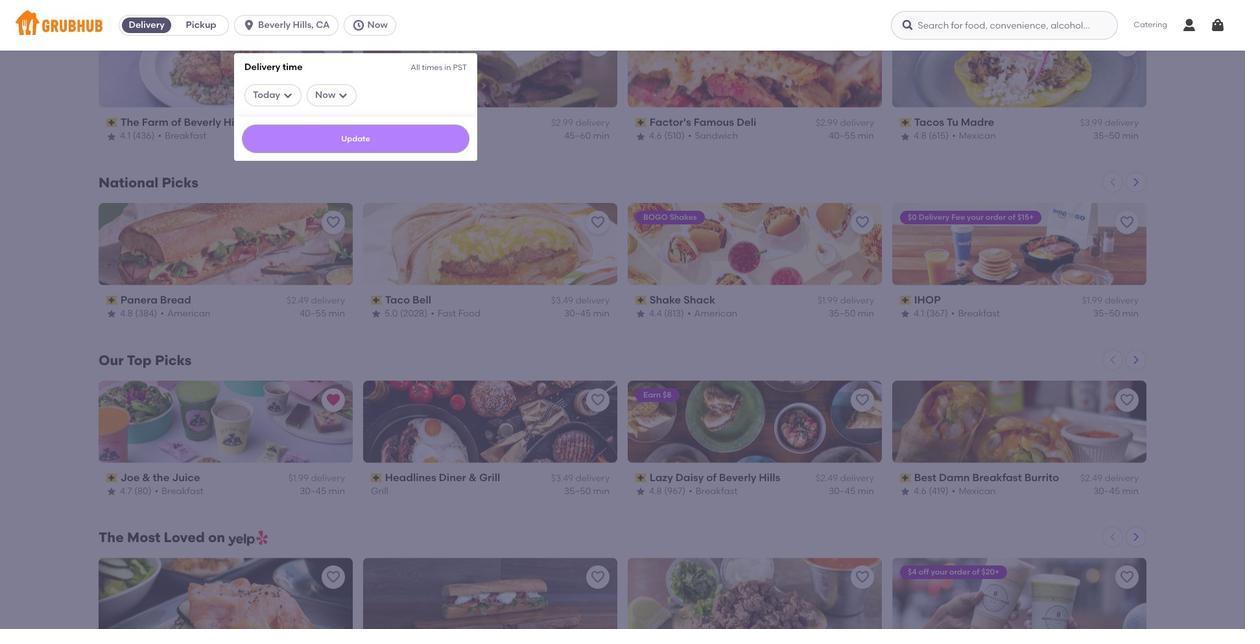 Task type: describe. For each thing, give the bounding box(es) containing it.
bogo shakes
[[644, 213, 697, 222]]

beverly hills, ca button
[[234, 15, 344, 36]]

1 & from the left
[[142, 471, 150, 484]]

catering
[[1134, 20, 1168, 29]]

lazy
[[650, 471, 673, 484]]

delivery button
[[119, 15, 174, 36]]

order for $25+
[[950, 35, 970, 44]]

times
[[422, 63, 443, 72]]

25–40
[[300, 131, 327, 142]]

(367)
[[927, 308, 948, 319]]

$4
[[908, 568, 917, 577]]

4.4
[[649, 308, 662, 319]]

headlines
[[385, 471, 437, 484]]

$8
[[663, 390, 672, 399]]

(615)
[[929, 131, 949, 142]]

headlines diner & grill
[[385, 471, 500, 484]]

• for lazy daisy of beverly hills
[[689, 486, 693, 497]]

35–50 for shake shack
[[829, 308, 856, 319]]

order for $20+
[[950, 568, 971, 577]]

35–50 min for headlines diner & grill
[[564, 486, 610, 497]]

$3.49 for national picks
[[551, 295, 574, 306]]

4.1 (436)
[[120, 131, 155, 142]]

your for $5 off your order of $25+
[[931, 35, 948, 44]]

4.8 for lazy daisy of beverly hills
[[649, 486, 662, 497]]

delivery for factor's famous deli
[[841, 117, 875, 129]]

min for joe & the juice
[[329, 486, 345, 497]]

delivery for delivery
[[129, 19, 165, 30]]

famous
[[694, 116, 735, 128]]

save this restaurant image for factor's famous deli
[[855, 37, 871, 52]]

factor's famous deli
[[650, 116, 757, 128]]

sandwich for famous
[[695, 131, 738, 142]]

joe & the juice
[[120, 471, 200, 484]]

• sandwich for famous
[[688, 131, 738, 142]]

taco
[[385, 294, 410, 306]]

beverly for lazy daisy of beverly hills
[[719, 471, 757, 484]]

(813)
[[664, 308, 685, 319]]

$2.49 delivery for best damn breakfast burrito
[[1081, 473, 1139, 484]]

$1.99 delivery for shake shack
[[818, 295, 875, 306]]

breakfast for &
[[162, 486, 204, 497]]

save this restaurant image for taco bell
[[590, 215, 606, 230]]

save this restaurant image for headlines diner & grill
[[590, 392, 606, 408]]

pickup button
[[174, 15, 228, 36]]

• american for panera bread
[[161, 308, 211, 319]]

$2.49 delivery for lazy daisy of beverly hills
[[816, 473, 875, 484]]

$3.99 delivery
[[1081, 117, 1139, 129]]

earn $8
[[644, 390, 672, 399]]

• mexican for breakfast
[[952, 486, 996, 497]]

star icon image for factor's famous deli
[[636, 131, 646, 142]]

catering button
[[1125, 11, 1177, 40]]

now inside button
[[368, 19, 388, 30]]

35–50 min for tacos tu madre
[[1094, 131, 1139, 142]]

bogo
[[644, 213, 668, 222]]

$2.99 delivery for factor's famous deli
[[816, 117, 875, 129]]

off for $4
[[919, 568, 930, 577]]

(2028)
[[400, 308, 428, 319]]

juice
[[172, 471, 200, 484]]

delivery for the farm of beverly hills
[[311, 117, 345, 129]]

top
[[127, 352, 152, 368]]

panera bread
[[120, 294, 191, 306]]

star icon image for canter's deli
[[371, 131, 382, 142]]

star icon image for taco bell
[[371, 309, 382, 319]]

tacos
[[915, 116, 945, 128]]

$5
[[908, 35, 917, 44]]

subscription pass image for taco bell
[[371, 296, 383, 305]]

• for canter's deli
[[424, 131, 428, 142]]

beverly inside the beverly hills, ca 'button'
[[258, 19, 291, 30]]

0 vertical spatial picks
[[162, 174, 199, 191]]

joe
[[120, 471, 140, 484]]

ihop
[[915, 294, 941, 306]]

40–55 min for factor's famous deli
[[829, 131, 875, 142]]

$2.99 delivery for canter's deli
[[551, 117, 610, 129]]

1 horizontal spatial grill
[[479, 471, 500, 484]]

breakfast for daisy
[[696, 486, 738, 497]]

4.7 (80)
[[120, 486, 152, 497]]

1 caret left icon image from the top
[[1108, 177, 1119, 187]]

30–45 for taco bell
[[565, 308, 591, 319]]

(510)
[[664, 131, 685, 142]]

30–45 for best damn breakfast burrito
[[1094, 486, 1121, 497]]

shake
[[650, 294, 681, 306]]

hills for the farm of beverly hills
[[224, 116, 245, 128]]

madre
[[961, 116, 995, 128]]

caret left icon image for loved
[[1108, 532, 1119, 543]]

burrito
[[1025, 471, 1060, 484]]

4.1 for ihop
[[914, 308, 925, 319]]

all
[[411, 63, 420, 72]]

the most loved on
[[99, 530, 229, 546]]

subscription pass image for headlines diner & grill
[[371, 474, 383, 483]]

taco bell
[[385, 294, 431, 306]]

subscription pass image for lazy daisy of beverly hills
[[636, 474, 647, 483]]

(436)
[[133, 131, 155, 142]]

4.8 (384)
[[120, 308, 157, 319]]

farm
[[142, 116, 169, 128]]

$3.49 for our top picks
[[551, 473, 574, 484]]

• for tacos tu madre
[[953, 131, 956, 142]]

loved
[[164, 530, 205, 546]]

saved restaurant button
[[322, 388, 345, 412]]

bread
[[160, 294, 191, 306]]

subscription pass image for best damn breakfast burrito
[[901, 474, 912, 483]]

30–45 min for lazy daisy of beverly hills
[[829, 486, 875, 497]]

$20+
[[982, 568, 1000, 577]]

$3.49 delivery for our top picks
[[551, 473, 610, 484]]

daisy
[[676, 471, 704, 484]]

subscription pass image for joe & the juice
[[106, 474, 118, 483]]

$0 delivery fee your order of $15+
[[908, 213, 1034, 222]]

our
[[99, 352, 124, 368]]

25–40 min
[[300, 131, 345, 142]]

star icon image for joe & the juice
[[106, 487, 117, 497]]

4.8 (615)
[[914, 131, 949, 142]]

delivery for delivery time
[[245, 62, 281, 73]]

$15+
[[1018, 213, 1034, 222]]

breakfast right (367)
[[959, 308, 1000, 319]]

star icon image for lazy daisy of beverly hills
[[636, 487, 646, 497]]

canter's
[[385, 116, 429, 128]]

our top picks
[[99, 352, 192, 368]]

$2.49 for lazy daisy of beverly hills
[[816, 473, 838, 484]]

of left $25+
[[972, 35, 980, 44]]

ca
[[316, 19, 330, 30]]

min for panera bread
[[329, 308, 345, 319]]

4.5
[[385, 131, 398, 142]]

beverly hills, ca
[[258, 19, 330, 30]]

hills,
[[293, 19, 314, 30]]

45–60 min
[[565, 131, 610, 142]]

breakfast right damn on the bottom
[[973, 471, 1022, 484]]

american for shack
[[695, 308, 738, 319]]

(967)
[[665, 486, 686, 497]]

best
[[915, 471, 937, 484]]

svg image inside now button
[[352, 19, 365, 32]]

diner
[[439, 471, 466, 484]]

min for the farm of beverly hills
[[329, 131, 345, 142]]

delivery for lazy daisy of beverly hills
[[841, 473, 875, 484]]

delivery for ihop
[[1105, 295, 1139, 306]]

• for panera bread
[[161, 308, 164, 319]]

today
[[253, 89, 280, 100]]

$2.99 for canter's deli
[[551, 117, 574, 129]]

$3.99
[[1081, 117, 1103, 129]]

pst
[[453, 63, 467, 72]]

2 horizontal spatial delivery
[[919, 213, 950, 222]]

30–45 for lazy daisy of beverly hills
[[829, 486, 856, 497]]

4.4 (813)
[[649, 308, 685, 319]]

$0
[[908, 213, 917, 222]]

off for $5
[[919, 35, 929, 44]]

delivery for panera bread
[[311, 295, 345, 306]]

1 horizontal spatial svg image
[[902, 19, 915, 32]]

delivery for canter's deli
[[576, 117, 610, 129]]

4.8 for panera bread
[[120, 308, 133, 319]]

delivery for tacos tu madre
[[1105, 117, 1139, 129]]

star icon image for tacos tu madre
[[901, 131, 911, 142]]

• for factor's famous deli
[[688, 131, 692, 142]]

of right farm
[[171, 116, 181, 128]]

breakfast for farm
[[165, 131, 207, 142]]

$4 off your order of $20+
[[908, 568, 1000, 577]]



Task type: vqa. For each thing, say whether or not it's contained in the screenshot.


Task type: locate. For each thing, give the bounding box(es) containing it.
update button
[[242, 125, 470, 153]]

2 $2.99 delivery from the left
[[816, 117, 875, 129]]

1 vertical spatial beverly
[[184, 116, 221, 128]]

1 $3.49 delivery from the top
[[551, 295, 610, 306]]

1 vertical spatial caret right icon image
[[1132, 355, 1142, 365]]

2 deli from the left
[[737, 116, 757, 128]]

order left the $15+
[[986, 213, 1007, 222]]

national
[[99, 174, 159, 191]]

4.6 (510)
[[649, 131, 685, 142]]

1 vertical spatial mexican
[[959, 486, 996, 497]]

1 vertical spatial hills
[[759, 471, 781, 484]]

0 vertical spatial off
[[919, 35, 929, 44]]

1 horizontal spatial delivery
[[245, 62, 281, 73]]

delivery for shake shack
[[841, 295, 875, 306]]

$1.99 delivery for joe & the juice
[[289, 473, 345, 484]]

• down damn on the bottom
[[952, 486, 956, 497]]

beverly right farm
[[184, 116, 221, 128]]

0 vertical spatial caret right icon image
[[1132, 177, 1142, 187]]

45–60
[[565, 131, 591, 142]]

$1.99
[[289, 117, 309, 129], [818, 295, 838, 306], [1083, 295, 1103, 306], [289, 473, 309, 484]]

fee
[[952, 213, 966, 222]]

4.1
[[120, 131, 131, 142], [914, 308, 925, 319]]

0 vertical spatial svg image
[[902, 19, 915, 32]]

3 caret left icon image from the top
[[1108, 532, 1119, 543]]

$5 off your order of $25+
[[908, 35, 1000, 44]]

delivery
[[129, 19, 165, 30], [245, 62, 281, 73], [919, 213, 950, 222]]

sandwich
[[431, 131, 474, 142], [695, 131, 738, 142]]

0 horizontal spatial $2.99
[[551, 117, 574, 129]]

svg image up $5
[[902, 19, 915, 32]]

subscription pass image
[[901, 118, 912, 127], [371, 296, 383, 305], [636, 296, 647, 305], [901, 296, 912, 305], [106, 474, 118, 483]]

• american
[[161, 308, 211, 319], [688, 308, 738, 319]]

2 & from the left
[[469, 471, 477, 484]]

1 vertical spatial svg image
[[338, 90, 349, 100]]

delivery left pickup
[[129, 19, 165, 30]]

the for the most loved on
[[99, 530, 124, 546]]

1 vertical spatial grill
[[371, 486, 389, 497]]

national picks
[[99, 174, 199, 191]]

1 vertical spatial 4.8
[[120, 308, 133, 319]]

save this restaurant image for panera bread
[[326, 215, 341, 230]]

$1.99 for the farm of beverly hills
[[289, 117, 309, 129]]

1 vertical spatial 4.1
[[914, 308, 925, 319]]

0 vertical spatial $3.49 delivery
[[551, 295, 610, 306]]

2 caret right icon image from the top
[[1132, 355, 1142, 365]]

deli right canter's
[[432, 116, 451, 128]]

subscription pass image for panera bread
[[106, 296, 118, 305]]

3 caret right icon image from the top
[[1132, 532, 1142, 543]]

subscription pass image left factor's
[[636, 118, 647, 127]]

2 american from the left
[[695, 308, 738, 319]]

min for tacos tu madre
[[1123, 131, 1139, 142]]

delivery right "$0"
[[919, 213, 950, 222]]

your right $4
[[931, 568, 948, 577]]

star icon image left 4.6 (510)
[[636, 131, 646, 142]]

shake shack
[[650, 294, 716, 306]]

subscription pass image left lazy
[[636, 474, 647, 483]]

1 off from the top
[[919, 35, 929, 44]]

1 • sandwich from the left
[[424, 131, 474, 142]]

$2.49 for best damn breakfast burrito
[[1081, 473, 1103, 484]]

2 caret left icon image from the top
[[1108, 355, 1119, 365]]

1 vertical spatial $3.49 delivery
[[551, 473, 610, 484]]

mexican for breakfast
[[959, 486, 996, 497]]

star icon image
[[106, 131, 117, 142], [371, 131, 382, 142], [636, 131, 646, 142], [901, 131, 911, 142], [106, 309, 117, 319], [371, 309, 382, 319], [636, 309, 646, 319], [901, 309, 911, 319], [106, 487, 117, 497], [636, 487, 646, 497], [901, 487, 911, 497]]

2 vertical spatial your
[[931, 568, 948, 577]]

1 horizontal spatial sandwich
[[695, 131, 738, 142]]

40–55 min for panera bread
[[300, 308, 345, 319]]

star icon image left 4.8 (384)
[[106, 309, 117, 319]]

(384)
[[135, 308, 157, 319]]

4.8 down lazy
[[649, 486, 662, 497]]

shack
[[684, 294, 716, 306]]

caret left icon image
[[1108, 177, 1119, 187], [1108, 355, 1119, 365], [1108, 532, 1119, 543]]

min for lazy daisy of beverly hills
[[858, 486, 875, 497]]

subscription pass image left ihop at the right
[[901, 296, 912, 305]]

1 horizontal spatial $2.49 delivery
[[816, 473, 875, 484]]

0 horizontal spatial 40–55 min
[[300, 308, 345, 319]]

• down farm
[[158, 131, 162, 142]]

now
[[368, 19, 388, 30], [315, 89, 336, 100]]

min for shake shack
[[858, 308, 875, 319]]

subscription pass image for tacos tu madre
[[901, 118, 912, 127]]

earn
[[644, 390, 661, 399]]

picks
[[162, 174, 199, 191], [155, 352, 192, 368]]

(972)
[[400, 131, 421, 142]]

grill down the headlines
[[371, 486, 389, 497]]

5.0 (2028)
[[385, 308, 428, 319]]

2 • american from the left
[[688, 308, 738, 319]]

0 horizontal spatial grill
[[371, 486, 389, 497]]

damn
[[939, 471, 970, 484]]

delivery inside button
[[129, 19, 165, 30]]

beverly
[[258, 19, 291, 30], [184, 116, 221, 128], [719, 471, 757, 484]]

$1.99 delivery for ihop
[[1083, 295, 1139, 306]]

1 horizontal spatial 4.1
[[914, 308, 925, 319]]

2 vertical spatial caret left icon image
[[1108, 532, 1119, 543]]

subscription pass image left farm
[[106, 118, 118, 127]]

0 horizontal spatial 4.8
[[120, 308, 133, 319]]

• mexican down best damn breakfast burrito
[[952, 486, 996, 497]]

30–45 for joe & the juice
[[300, 486, 327, 497]]

sandwich down 'famous'
[[695, 131, 738, 142]]

0 horizontal spatial $2.49 delivery
[[287, 295, 345, 306]]

4.8 for tacos tu madre
[[914, 131, 927, 142]]

beverly left hills,
[[258, 19, 291, 30]]

• mexican down madre
[[953, 131, 996, 142]]

• right "(972)"
[[424, 131, 428, 142]]

0 horizontal spatial delivery
[[129, 19, 165, 30]]

1 horizontal spatial $2.99
[[816, 117, 838, 129]]

mexican down madre
[[959, 131, 996, 142]]

delivery for headlines diner & grill
[[576, 473, 610, 484]]

subscription pass image left best
[[901, 474, 912, 483]]

0 vertical spatial 40–55 min
[[829, 131, 875, 142]]

breakfast down the farm of beverly hills
[[165, 131, 207, 142]]

mexican for madre
[[959, 131, 996, 142]]

in
[[445, 63, 451, 72]]

• down tacos tu madre
[[953, 131, 956, 142]]

(419)
[[929, 486, 949, 497]]

1 horizontal spatial american
[[695, 308, 738, 319]]

$2.49
[[287, 295, 309, 306], [816, 473, 838, 484], [1081, 473, 1103, 484]]

svg image inside the beverly hills, ca 'button'
[[243, 19, 256, 32]]

all times in pst
[[411, 63, 467, 72]]

1 horizontal spatial hills
[[759, 471, 781, 484]]

1 vertical spatial order
[[986, 213, 1007, 222]]

• sandwich
[[424, 131, 474, 142], [688, 131, 738, 142]]

best damn breakfast burrito
[[915, 471, 1060, 484]]

2 off from the top
[[919, 568, 930, 577]]

1 horizontal spatial now
[[368, 19, 388, 30]]

0 horizontal spatial sandwich
[[431, 131, 474, 142]]

0 vertical spatial hills
[[224, 116, 245, 128]]

your
[[931, 35, 948, 44], [967, 213, 984, 222], [931, 568, 948, 577]]

subscription pass image left tacos
[[901, 118, 912, 127]]

• right (367)
[[952, 308, 955, 319]]

1 horizontal spatial $2.49
[[816, 473, 838, 484]]

• right (510)
[[688, 131, 692, 142]]

star icon image left the 4.1 (436)
[[106, 131, 117, 142]]

min
[[329, 131, 345, 142], [593, 131, 610, 142], [858, 131, 875, 142], [1123, 131, 1139, 142], [329, 308, 345, 319], [593, 308, 610, 319], [858, 308, 875, 319], [1123, 308, 1139, 319], [329, 486, 345, 497], [593, 486, 610, 497], [858, 486, 875, 497], [1123, 486, 1139, 497]]

(80)
[[134, 486, 152, 497]]

1 horizontal spatial 4.8
[[649, 486, 662, 497]]

order left $20+
[[950, 568, 971, 577]]

now up 25–40 min
[[315, 89, 336, 100]]

beverly for the farm of beverly hills
[[184, 116, 221, 128]]

35–50 for ihop
[[1094, 308, 1121, 319]]

• breakfast for lazy daisy of beverly hills
[[689, 486, 738, 497]]

save this restaurant button
[[322, 33, 345, 56], [587, 33, 610, 56], [851, 33, 875, 56], [1116, 33, 1139, 56], [322, 211, 345, 234], [587, 211, 610, 234], [851, 211, 875, 234], [1116, 211, 1139, 234], [587, 388, 610, 412], [851, 388, 875, 412], [1116, 388, 1139, 412], [322, 566, 345, 589], [587, 566, 610, 589], [851, 566, 875, 589], [1116, 566, 1139, 589]]

0 vertical spatial mexican
[[959, 131, 996, 142]]

1 horizontal spatial $2.99 delivery
[[816, 117, 875, 129]]

0 vertical spatial 4.1
[[120, 131, 131, 142]]

• american down bread
[[161, 308, 211, 319]]

0 vertical spatial 40–55
[[829, 131, 856, 142]]

1 vertical spatial picks
[[155, 352, 192, 368]]

the for the farm of beverly hills
[[120, 116, 139, 128]]

• right (813)
[[688, 308, 691, 319]]

35–50 min
[[1094, 131, 1139, 142], [829, 308, 875, 319], [1094, 308, 1139, 319], [564, 486, 610, 497]]

save this restaurant image
[[855, 37, 871, 52], [326, 215, 341, 230], [590, 215, 606, 230], [590, 392, 606, 408], [855, 570, 871, 586]]

svg image
[[1211, 18, 1226, 33], [243, 19, 256, 32], [352, 19, 365, 32], [283, 90, 293, 100]]

$2.99
[[551, 117, 574, 129], [816, 117, 838, 129]]

1 vertical spatial 40–55 min
[[300, 308, 345, 319]]

star icon image for best damn breakfast burrito
[[901, 487, 911, 497]]

1 horizontal spatial 40–55
[[829, 131, 856, 142]]

• for best damn breakfast burrito
[[952, 486, 956, 497]]

1 vertical spatial • mexican
[[952, 486, 996, 497]]

0 vertical spatial caret left icon image
[[1108, 177, 1119, 187]]

0 vertical spatial order
[[950, 35, 970, 44]]

subscription pass image for factor's famous deli
[[636, 118, 647, 127]]

& right diner
[[469, 471, 477, 484]]

off right $4
[[919, 568, 930, 577]]

2 horizontal spatial beverly
[[719, 471, 757, 484]]

0 vertical spatial beverly
[[258, 19, 291, 30]]

35–50 for tacos tu madre
[[1094, 131, 1121, 142]]

4.6 left (510)
[[649, 131, 662, 142]]

• breakfast for ihop
[[952, 308, 1000, 319]]

2 vertical spatial delivery
[[919, 213, 950, 222]]

$2.49 delivery for panera bread
[[287, 295, 345, 306]]

svg image
[[902, 19, 915, 32], [338, 90, 349, 100]]

4.7
[[120, 486, 132, 497]]

subscription pass image left panera
[[106, 296, 118, 305]]

• breakfast down juice
[[155, 486, 204, 497]]

0 vertical spatial • mexican
[[953, 131, 996, 142]]

tu
[[947, 116, 959, 128]]

your for $4 off your order of $20+
[[931, 568, 948, 577]]

star icon image left '4.8 (615)'
[[901, 131, 911, 142]]

0 horizontal spatial beverly
[[184, 116, 221, 128]]

save this restaurant image
[[326, 37, 341, 52], [590, 37, 606, 52], [1120, 37, 1135, 52], [855, 215, 871, 230], [1120, 215, 1135, 230], [855, 392, 871, 408], [1120, 392, 1135, 408], [326, 570, 341, 586], [590, 570, 606, 586], [1120, 570, 1135, 586]]

1 $2.99 from the left
[[551, 117, 574, 129]]

1 deli from the left
[[432, 116, 451, 128]]

30–45 min for best damn breakfast burrito
[[1094, 486, 1139, 497]]

main navigation navigation
[[0, 0, 1246, 629]]

• for taco bell
[[431, 308, 434, 319]]

subscription pass image for shake shack
[[636, 296, 647, 305]]

4.8 down tacos
[[914, 131, 927, 142]]

tacos tu madre
[[915, 116, 995, 128]]

0 vertical spatial grill
[[479, 471, 500, 484]]

1 vertical spatial 40–55
[[300, 308, 327, 319]]

star icon image left 4.6 (419)
[[901, 487, 911, 497]]

4.8
[[914, 131, 927, 142], [120, 308, 133, 319], [649, 486, 662, 497]]

of left $20+
[[972, 568, 980, 577]]

$2.49 for panera bread
[[287, 295, 309, 306]]

of right the daisy
[[707, 471, 717, 484]]

0 horizontal spatial american
[[167, 308, 211, 319]]

bell
[[413, 294, 431, 306]]

0 horizontal spatial now
[[315, 89, 336, 100]]

mexican down best damn breakfast burrito
[[959, 486, 996, 497]]

star icon image left 4.5
[[371, 131, 382, 142]]

• left "fast"
[[431, 308, 434, 319]]

most
[[127, 530, 161, 546]]

caret left icon image for picks
[[1108, 355, 1119, 365]]

2 • sandwich from the left
[[688, 131, 738, 142]]

4.1 for the farm of beverly hills
[[120, 131, 131, 142]]

$1.99 delivery for the farm of beverly hills
[[289, 117, 345, 129]]

4.6 for factor's famous deli
[[649, 131, 662, 142]]

deli right 'famous'
[[737, 116, 757, 128]]

1 horizontal spatial • sandwich
[[688, 131, 738, 142]]

shakes
[[670, 213, 697, 222]]

• right the (80)
[[155, 486, 158, 497]]

delivery time
[[245, 62, 303, 73]]

4.6 for best damn breakfast burrito
[[914, 486, 927, 497]]

1 horizontal spatial • american
[[688, 308, 738, 319]]

• down the daisy
[[689, 486, 693, 497]]

1 vertical spatial the
[[99, 530, 124, 546]]

• american down "shack"
[[688, 308, 738, 319]]

svg image up update
[[338, 90, 349, 100]]

2 $2.99 from the left
[[816, 117, 838, 129]]

2 horizontal spatial $2.49
[[1081, 473, 1103, 484]]

• sandwich down canter's deli
[[424, 131, 474, 142]]

1 vertical spatial now
[[315, 89, 336, 100]]

off right $5
[[919, 35, 929, 44]]

2 $3.49 from the top
[[551, 473, 574, 484]]

star icon image left 4.4
[[636, 309, 646, 319]]

min for headlines diner & grill
[[593, 486, 610, 497]]

delivery for joe & the juice
[[311, 473, 345, 484]]

4.1 left (436)
[[120, 131, 131, 142]]

the left 'most'
[[99, 530, 124, 546]]

30–45 min for taco bell
[[565, 308, 610, 319]]

0 horizontal spatial 4.6
[[649, 131, 662, 142]]

$2.99 for factor's famous deli
[[816, 117, 838, 129]]

grill
[[479, 471, 500, 484], [371, 486, 389, 497]]

1 $2.99 delivery from the left
[[551, 117, 610, 129]]

0 horizontal spatial hills
[[224, 116, 245, 128]]

pickup
[[186, 19, 216, 30]]

star icon image left 4.7 on the left of the page
[[106, 487, 117, 497]]

american for bread
[[167, 308, 211, 319]]

• sandwich for deli
[[424, 131, 474, 142]]

$3.49 delivery for national picks
[[551, 295, 610, 306]]

4.8 (967)
[[649, 486, 686, 497]]

star icon image for shake shack
[[636, 309, 646, 319]]

&
[[142, 471, 150, 484], [469, 471, 477, 484]]

subscription pass image left canter's
[[371, 118, 383, 127]]

0 vertical spatial delivery
[[129, 19, 165, 30]]

1 vertical spatial off
[[919, 568, 930, 577]]

5.0
[[385, 308, 398, 319]]

the farm of beverly hills
[[120, 116, 245, 128]]

1 $3.49 from the top
[[551, 295, 574, 306]]

35–50 for headlines diner & grill
[[564, 486, 591, 497]]

subscription pass image left shake
[[636, 296, 647, 305]]

& up the (80)
[[142, 471, 150, 484]]

sandwich for deli
[[431, 131, 474, 142]]

1 vertical spatial your
[[967, 213, 984, 222]]

35–50 min for shake shack
[[829, 308, 875, 319]]

subscription pass image left the joe
[[106, 474, 118, 483]]

star icon image for panera bread
[[106, 309, 117, 319]]

1 vertical spatial 4.6
[[914, 486, 927, 497]]

caret right icon image
[[1132, 177, 1142, 187], [1132, 355, 1142, 365], [1132, 532, 1142, 543]]

• fast food
[[431, 308, 481, 319]]

order
[[950, 35, 970, 44], [986, 213, 1007, 222], [950, 568, 971, 577]]

• sandwich down 'famous'
[[688, 131, 738, 142]]

min for best damn breakfast burrito
[[1123, 486, 1139, 497]]

picks right top
[[155, 352, 192, 368]]

1 american from the left
[[167, 308, 211, 319]]

star icon image for ihop
[[901, 309, 911, 319]]

• breakfast down the farm of beverly hills
[[158, 131, 207, 142]]

subscription pass image for ihop
[[901, 296, 912, 305]]

0 vertical spatial now
[[368, 19, 388, 30]]

subscription pass image for the farm of beverly hills
[[106, 118, 118, 127]]

30–45 min
[[565, 308, 610, 319], [300, 486, 345, 497], [829, 486, 875, 497], [1094, 486, 1139, 497]]

1 • american from the left
[[161, 308, 211, 319]]

1 mexican from the top
[[959, 131, 996, 142]]

0 horizontal spatial 4.1
[[120, 131, 131, 142]]

deli
[[432, 116, 451, 128], [737, 116, 757, 128]]

min for canter's deli
[[593, 131, 610, 142]]

0 horizontal spatial $2.99 delivery
[[551, 117, 610, 129]]

canter's deli
[[385, 116, 451, 128]]

picks right the national
[[162, 174, 199, 191]]

saved restaurant image
[[326, 392, 341, 408]]

2 vertical spatial caret right icon image
[[1132, 532, 1142, 543]]

the
[[120, 116, 139, 128], [99, 530, 124, 546]]

your right $5
[[931, 35, 948, 44]]

• down panera bread
[[161, 308, 164, 319]]

min for ihop
[[1123, 308, 1139, 319]]

• breakfast for joe & the juice
[[155, 486, 204, 497]]

star icon image left 4.8 (967)
[[636, 487, 646, 497]]

• breakfast right (367)
[[952, 308, 1000, 319]]

$1.99 for joe & the juice
[[289, 473, 309, 484]]

subscription pass image
[[106, 118, 118, 127], [371, 118, 383, 127], [636, 118, 647, 127], [106, 296, 118, 305], [371, 474, 383, 483], [636, 474, 647, 483], [901, 474, 912, 483]]

0 horizontal spatial &
[[142, 471, 150, 484]]

delivery for best damn breakfast burrito
[[1105, 473, 1139, 484]]

1 horizontal spatial beverly
[[258, 19, 291, 30]]

0 vertical spatial 4.8
[[914, 131, 927, 142]]

0 horizontal spatial deli
[[432, 116, 451, 128]]

0 horizontal spatial • american
[[161, 308, 211, 319]]

0 horizontal spatial $2.49
[[287, 295, 309, 306]]

hills
[[224, 116, 245, 128], [759, 471, 781, 484]]

american down bread
[[167, 308, 211, 319]]

1 caret right icon image from the top
[[1132, 177, 1142, 187]]

2 sandwich from the left
[[695, 131, 738, 142]]

grill right diner
[[479, 471, 500, 484]]

30–45 min for joe & the juice
[[300, 486, 345, 497]]

4.1 (367)
[[914, 308, 948, 319]]

2 horizontal spatial 4.8
[[914, 131, 927, 142]]

0 vertical spatial your
[[931, 35, 948, 44]]

4.6 down best
[[914, 486, 927, 497]]

0 vertical spatial the
[[120, 116, 139, 128]]

1 vertical spatial $3.49
[[551, 473, 574, 484]]

delivery for taco bell
[[576, 295, 610, 306]]

sandwich down canter's deli
[[431, 131, 474, 142]]

subscription pass image left the headlines
[[371, 474, 383, 483]]

2 vertical spatial beverly
[[719, 471, 757, 484]]

food
[[458, 308, 481, 319]]

1 vertical spatial delivery
[[245, 62, 281, 73]]

0 horizontal spatial svg image
[[338, 90, 349, 100]]

star icon image left 4.1 (367)
[[901, 309, 911, 319]]

2 horizontal spatial $2.49 delivery
[[1081, 473, 1139, 484]]

1 horizontal spatial 4.6
[[914, 486, 927, 497]]

star icon image left 5.0
[[371, 309, 382, 319]]

1 sandwich from the left
[[431, 131, 474, 142]]

• breakfast for the farm of beverly hills
[[158, 131, 207, 142]]

1 horizontal spatial deli
[[737, 116, 757, 128]]

your right fee
[[967, 213, 984, 222]]

american down "shack"
[[695, 308, 738, 319]]

of left the $15+
[[1008, 213, 1016, 222]]

2 vertical spatial 4.8
[[649, 486, 662, 497]]

american
[[167, 308, 211, 319], [695, 308, 738, 319]]

caret right icon image for loved
[[1132, 532, 1142, 543]]

mexican
[[959, 131, 996, 142], [959, 486, 996, 497]]

1 vertical spatial caret left icon image
[[1108, 355, 1119, 365]]

1 horizontal spatial 40–55 min
[[829, 131, 875, 142]]

30–45
[[565, 308, 591, 319], [300, 486, 327, 497], [829, 486, 856, 497], [1094, 486, 1121, 497]]

subscription pass image left taco
[[371, 296, 383, 305]]

the
[[153, 471, 170, 484]]

• for joe & the juice
[[155, 486, 158, 497]]

2 vertical spatial order
[[950, 568, 971, 577]]

off
[[919, 35, 929, 44], [919, 568, 930, 577]]

lazy daisy of beverly hills
[[650, 471, 781, 484]]

4.8 down panera
[[120, 308, 133, 319]]

subscription pass image for canter's deli
[[371, 118, 383, 127]]

1 horizontal spatial &
[[469, 471, 477, 484]]

0 vertical spatial $3.49
[[551, 295, 574, 306]]

order left $25+
[[950, 35, 970, 44]]

delivery
[[311, 117, 345, 129], [576, 117, 610, 129], [841, 117, 875, 129], [1105, 117, 1139, 129], [311, 295, 345, 306], [576, 295, 610, 306], [841, 295, 875, 306], [1105, 295, 1139, 306], [311, 473, 345, 484], [576, 473, 610, 484], [841, 473, 875, 484], [1105, 473, 1139, 484]]

update
[[341, 134, 370, 143]]

0 horizontal spatial • sandwich
[[424, 131, 474, 142]]

on
[[208, 530, 225, 546]]

2 $3.49 delivery from the top
[[551, 473, 610, 484]]

• breakfast down lazy daisy of beverly hills
[[689, 486, 738, 497]]

0 vertical spatial 4.6
[[649, 131, 662, 142]]

breakfast down juice
[[162, 486, 204, 497]]

$3.49 delivery
[[551, 295, 610, 306], [551, 473, 610, 484]]

• for shake shack
[[688, 308, 691, 319]]

delivery up today
[[245, 62, 281, 73]]

beverly right the daisy
[[719, 471, 757, 484]]

4.1 down ihop at the right
[[914, 308, 925, 319]]

the up the 4.1 (436)
[[120, 116, 139, 128]]

0 horizontal spatial 40–55
[[300, 308, 327, 319]]

• mexican for madre
[[953, 131, 996, 142]]

$1.99 for ihop
[[1083, 295, 1103, 306]]

breakfast down lazy daisy of beverly hills
[[696, 486, 738, 497]]

$25+
[[982, 35, 1000, 44]]

now right ca
[[368, 19, 388, 30]]

2 mexican from the top
[[959, 486, 996, 497]]



